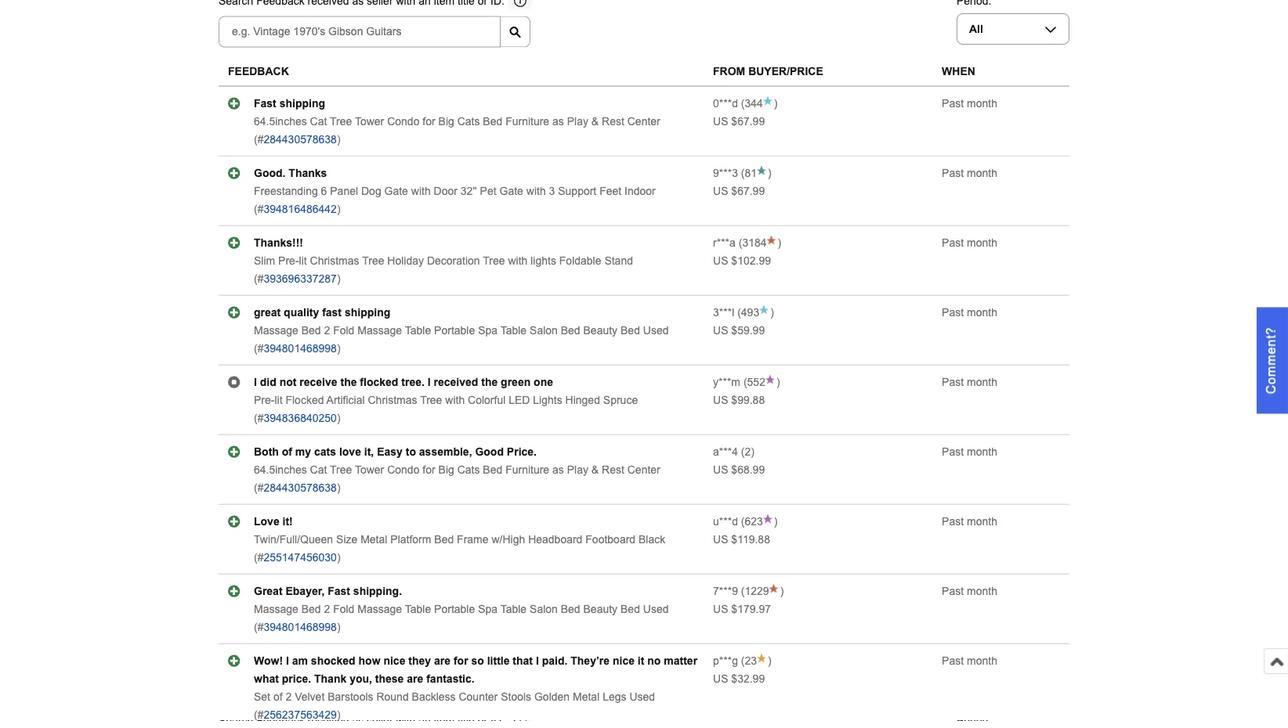 Task type: describe. For each thing, give the bounding box(es) containing it.
table up that
[[501, 604, 527, 616]]

price.
[[282, 673, 311, 686]]

thanks!!! element
[[254, 237, 303, 249]]

) right 1229
[[780, 586, 784, 598]]

6 past from the top
[[942, 446, 964, 458]]

e.g. Vintage 1970's Gibson Guitars text field
[[219, 16, 501, 48]]

with inside pre-lit flocked artificial christmas tree with colorful led lights hinged spruce (#
[[445, 394, 465, 407]]

door
[[434, 185, 458, 197]]

used inside set of 2 velvet barstools round backless counter stools golden metal legs used (#
[[630, 691, 655, 704]]

) down barstools
[[337, 710, 341, 722]]

64.5inches cat tree tower condo for big cats bed furniture as play & rest center (# for fast shipping
[[254, 115, 661, 146]]

394801468998 link for ebayer,
[[264, 622, 337, 634]]

it!
[[283, 516, 293, 528]]

( for 81
[[741, 167, 745, 179]]

tree up panel
[[330, 115, 352, 128]]

256237563429
[[264, 710, 337, 722]]

past month for 1229
[[942, 586, 998, 598]]

past month element for 23
[[942, 655, 998, 668]]

month for ( 344
[[967, 97, 998, 109]]

past month for 623
[[942, 516, 998, 528]]

they
[[409, 655, 431, 668]]

from
[[713, 66, 746, 78]]

am
[[292, 655, 308, 668]]

easy
[[377, 446, 403, 458]]

us $59.99
[[713, 325, 765, 337]]

great quality fast shipping element
[[254, 307, 391, 319]]

393696337287
[[264, 273, 337, 285]]

) up panel
[[337, 133, 341, 146]]

thank
[[314, 673, 347, 686]]

as for us $67.99
[[553, 115, 564, 128]]

i right that
[[536, 655, 539, 668]]

month for ( 623
[[967, 516, 998, 528]]

284430578638 ) for shipping
[[264, 133, 341, 146]]

i right tree.
[[428, 376, 431, 389]]

feedback left by buyer. element for 552
[[713, 376, 741, 389]]

black
[[639, 534, 666, 546]]

past month for 81
[[942, 167, 998, 179]]

bed down ebayer,
[[302, 604, 321, 616]]

christmas inside pre-lit flocked artificial christmas tree with colorful led lights hinged spruce (#
[[368, 394, 417, 407]]

both of my cats love it, easy to assemble, good price.
[[254, 446, 537, 458]]

) down artificial
[[337, 412, 341, 425]]

play for us $67.99
[[567, 115, 589, 128]]

( for 623
[[741, 516, 745, 528]]

) right the 3184
[[778, 237, 782, 249]]

fold for fast
[[333, 604, 355, 616]]

these
[[375, 673, 404, 686]]

2 gate from the left
[[500, 185, 523, 197]]

dog
[[361, 185, 381, 197]]

bed down foldable
[[561, 325, 581, 337]]

past month for 23
[[942, 655, 998, 668]]

$67.99 for 81
[[732, 185, 765, 197]]

month for ( 81
[[967, 167, 998, 179]]

size
[[336, 534, 358, 546]]

cats for both of my cats love it, easy to assemble, good price.
[[457, 464, 480, 476]]

green
[[501, 376, 531, 389]]

552
[[747, 376, 766, 389]]

( 344
[[738, 97, 763, 109]]

6 past month from the top
[[942, 446, 998, 458]]

( inside a***4 ( 2 ) us $68.99
[[741, 446, 745, 458]]

great ebayer, fast shipping. element
[[254, 586, 402, 598]]

matter
[[664, 655, 698, 668]]

) down panel
[[337, 203, 341, 215]]

massage bed 2 fold massage table portable spa table salon bed beauty bed used (# for great quality fast shipping
[[254, 325, 669, 355]]

lit inside pre-lit flocked artificial christmas tree with colorful led lights hinged spruce (#
[[275, 394, 283, 407]]

us inside a***4 ( 2 ) us $68.99
[[713, 464, 729, 476]]

) up fast
[[337, 273, 341, 285]]

used for us $179.97
[[643, 604, 669, 616]]

y***m
[[713, 376, 741, 389]]

lights
[[533, 394, 563, 407]]

stools
[[501, 691, 532, 704]]

both of my cats love it, easy to assemble, good price. element
[[254, 446, 537, 458]]

feedback left by buyer. element for 493
[[713, 307, 735, 319]]

wow! i am shocked how nice they are for so little that i paid. they're nice it no matter what price. thank you, these are fantastic. element
[[254, 655, 698, 686]]

thanks!!!
[[254, 237, 303, 249]]

393696337287 link
[[264, 273, 337, 285]]

wow! i am shocked how nice they are for so little that i paid. they're nice it no matter what price. thank you, these are fantastic.
[[254, 655, 698, 686]]

from buyer/price element
[[713, 66, 824, 78]]

metal inside set of 2 velvet barstools round backless counter stools golden metal legs used (#
[[573, 691, 600, 704]]

feedback element
[[228, 66, 289, 78]]

with left door at the left top
[[411, 185, 431, 197]]

64.5inches cat tree tower condo for big cats bed furniture as play & rest center (# for both of my cats love it, easy to assemble, good price.
[[254, 464, 661, 494]]

for for both of my cats love it, easy to assemble, good price.
[[423, 464, 436, 476]]

fast shipping
[[254, 97, 325, 109]]

w/high
[[492, 534, 525, 546]]

(# inside freestanding 6 panel dog gate with door 32'' pet gate with 3 support feet indoor (#
[[254, 203, 264, 215]]

1 gate from the left
[[385, 185, 408, 197]]

hinged
[[566, 394, 600, 407]]

month for ( 493
[[967, 307, 998, 319]]

i did not receive the flocked tree. i received the green one element
[[254, 376, 553, 389]]

of for both
[[282, 446, 292, 458]]

furniture for both of my cats love it, easy to assemble, good price.
[[506, 464, 550, 476]]

1 nice from the left
[[384, 655, 406, 668]]

( 552
[[741, 376, 766, 389]]

us for u***d
[[713, 534, 729, 546]]

( 493
[[735, 307, 760, 319]]

lit inside slim pre-lit christmas tree holiday decoration tree with lights foldable stand (#
[[299, 255, 307, 267]]

past for ( 81
[[942, 167, 964, 179]]

2 for shocked
[[286, 691, 292, 704]]

set
[[254, 691, 270, 704]]

when element
[[942, 66, 976, 78]]

623
[[745, 516, 763, 528]]

rest for us $68.99
[[602, 464, 625, 476]]

) down love at the left bottom
[[337, 482, 341, 494]]

256237563429 link
[[264, 710, 337, 722]]

all
[[970, 23, 984, 35]]

table up they
[[405, 604, 431, 616]]

price.
[[507, 446, 537, 458]]

us for 3***l
[[713, 325, 729, 337]]

bed down good
[[483, 464, 503, 476]]

past month for 344
[[942, 97, 998, 109]]

) right the 623
[[774, 516, 778, 528]]

3***l
[[713, 307, 735, 319]]

394801468998 link for quality
[[264, 343, 337, 355]]

us $99.88
[[713, 394, 765, 407]]

of for set
[[273, 691, 283, 704]]

both
[[254, 446, 279, 458]]

table up tree.
[[405, 325, 431, 337]]

christmas inside slim pre-lit christmas tree holiday decoration tree with lights foldable stand (#
[[310, 255, 359, 267]]

us $102.99
[[713, 255, 771, 267]]

bed down quality
[[302, 325, 321, 337]]

past month element for 1229
[[942, 586, 998, 598]]

receive
[[300, 376, 338, 389]]

i left did at the bottom left
[[254, 376, 257, 389]]

pre-lit flocked artificial christmas tree with colorful led lights hinged spruce (#
[[254, 394, 638, 425]]

us $67.99 for 0***d
[[713, 115, 765, 128]]

pre- inside slim pre-lit christmas tree holiday decoration tree with lights foldable stand (#
[[278, 255, 299, 267]]

wow!
[[254, 655, 283, 668]]

( for 344
[[741, 97, 745, 109]]

us $67.99 for 9***3
[[713, 185, 765, 197]]

bed up pet
[[483, 115, 503, 128]]

32''
[[461, 185, 477, 197]]

) right 81 on the top right of the page
[[768, 167, 772, 179]]

month for ( 552
[[967, 376, 998, 389]]

footboard
[[586, 534, 636, 546]]

good
[[475, 446, 504, 458]]

past for ( 1229
[[942, 586, 964, 598]]

massage bed 2 fold massage table portable spa table salon bed beauty bed used (# for great ebayer, fast shipping.
[[254, 604, 669, 634]]

us $119.88
[[713, 534, 770, 546]]

i left am
[[286, 655, 289, 668]]

big for both of my cats love it, easy to assemble, good price.
[[439, 464, 454, 476]]

394816486442
[[264, 203, 337, 215]]

6
[[321, 185, 327, 197]]

feedback left by buyer. element for 81
[[713, 167, 738, 179]]

velvet
[[295, 691, 325, 704]]

23
[[745, 655, 757, 668]]

paid.
[[542, 655, 568, 668]]

bed up "it"
[[621, 604, 640, 616]]

( for 552
[[744, 376, 747, 389]]

us $179.97
[[713, 604, 771, 616]]

393696337287 )
[[264, 273, 341, 285]]

( 23
[[738, 655, 757, 668]]

good.
[[254, 167, 286, 179]]

what
[[254, 673, 279, 686]]

394816486442 )
[[264, 203, 341, 215]]

8 (# from the top
[[254, 622, 264, 634]]

bed up spruce
[[621, 325, 640, 337]]

394816486442 link
[[264, 203, 337, 215]]

) right 552
[[777, 376, 780, 389]]

256237563429 )
[[264, 710, 341, 722]]

tree right decoration
[[483, 255, 505, 267]]

tree down love at the left bottom
[[330, 464, 352, 476]]

2 for shipping.
[[324, 604, 330, 616]]

center for us $67.99
[[628, 115, 661, 128]]

6 past month element from the top
[[942, 446, 998, 458]]

shipping.
[[353, 586, 402, 598]]

it
[[638, 655, 645, 668]]

1229
[[745, 586, 769, 598]]

1 vertical spatial are
[[407, 673, 423, 686]]

$179.97
[[732, 604, 771, 616]]

colorful
[[468, 394, 506, 407]]

past month element for 493
[[942, 307, 998, 319]]

decoration
[[427, 255, 480, 267]]

indoor
[[625, 185, 656, 197]]

3184
[[743, 237, 767, 249]]

( for 3184
[[739, 237, 743, 249]]

with inside slim pre-lit christmas tree holiday decoration tree with lights foldable stand (#
[[508, 255, 528, 267]]

month for ( 23
[[967, 655, 998, 668]]

) right 493
[[771, 307, 774, 319]]

slim pre-lit christmas tree holiday decoration tree with lights foldable stand (#
[[254, 255, 633, 285]]

7***9
[[713, 586, 738, 598]]

from buyer/price
[[713, 66, 824, 78]]

us $32.99
[[713, 673, 765, 686]]

stand
[[605, 255, 633, 267]]

great
[[254, 586, 283, 598]]

394801468998 ) for quality
[[264, 343, 341, 355]]

freestanding 6 panel dog gate with door 32'' pet gate with 3 support feet indoor (#
[[254, 185, 656, 215]]

255147456030
[[264, 552, 337, 564]]

fold for fast
[[333, 325, 355, 337]]

0 horizontal spatial shipping
[[280, 97, 325, 109]]

past month element for 81
[[942, 167, 998, 179]]

past month for 3184
[[942, 237, 998, 249]]

$99.88
[[732, 394, 765, 407]]

feedback left by buyer. element for 2
[[713, 446, 738, 458]]

set of 2 velvet barstools round backless counter stools golden metal legs used (#
[[254, 691, 655, 722]]



Task type: vqa. For each thing, say whether or not it's contained in the screenshot.


Task type: locate. For each thing, give the bounding box(es) containing it.
(# up love
[[254, 482, 264, 494]]

us for 7***9
[[713, 604, 729, 616]]

1 vertical spatial fast
[[328, 586, 350, 598]]

holiday
[[387, 255, 424, 267]]

64.5inches for shipping
[[254, 115, 307, 128]]

artificial
[[327, 394, 365, 407]]

tree left the holiday
[[362, 255, 384, 267]]

2 past from the top
[[942, 167, 964, 179]]

& up support
[[592, 115, 599, 128]]

round
[[377, 691, 409, 704]]

so
[[471, 655, 484, 668]]

bed
[[483, 115, 503, 128], [302, 325, 321, 337], [561, 325, 581, 337], [621, 325, 640, 337], [483, 464, 503, 476], [434, 534, 454, 546], [302, 604, 321, 616], [561, 604, 581, 616], [621, 604, 640, 616]]

3 month from the top
[[967, 237, 998, 249]]

0 vertical spatial beauty
[[584, 325, 618, 337]]

feedback left by buyer. element containing 7***9
[[713, 586, 738, 598]]

394801468998 ) for ebayer,
[[264, 622, 341, 634]]

1 vertical spatial 394801468998
[[264, 622, 337, 634]]

spa for shipping
[[478, 325, 498, 337]]

2 us $67.99 from the top
[[713, 185, 765, 197]]

fold down fast
[[333, 325, 355, 337]]

0 vertical spatial rest
[[602, 115, 625, 128]]

) right the 23
[[768, 655, 772, 668]]

1 cat from the top
[[310, 115, 327, 128]]

us for 9***3
[[713, 185, 729, 197]]

1 vertical spatial 394801468998 link
[[264, 622, 337, 634]]

us $67.99 down ( 344
[[713, 115, 765, 128]]

7 (# from the top
[[254, 552, 264, 564]]

1 past from the top
[[942, 97, 964, 109]]

0 horizontal spatial fast
[[254, 97, 277, 109]]

table
[[405, 325, 431, 337], [501, 325, 527, 337], [405, 604, 431, 616], [501, 604, 527, 616]]

1 vertical spatial shipping
[[345, 307, 391, 319]]

1 vertical spatial 284430578638 )
[[264, 482, 341, 494]]

4 past month from the top
[[942, 307, 998, 319]]

0 vertical spatial center
[[628, 115, 661, 128]]

2 394801468998 link from the top
[[264, 622, 337, 634]]

9 past month element from the top
[[942, 655, 998, 668]]

us down a***4
[[713, 464, 729, 476]]

furniture down price.
[[506, 464, 550, 476]]

barstools
[[328, 691, 374, 704]]

us for y***m
[[713, 394, 729, 407]]

9 feedback left by buyer. element from the top
[[713, 655, 738, 668]]

2 up $68.99
[[745, 446, 751, 458]]

1 horizontal spatial gate
[[500, 185, 523, 197]]

condo for shipping
[[387, 115, 420, 128]]

1 vertical spatial metal
[[573, 691, 600, 704]]

1 vertical spatial salon
[[530, 604, 558, 616]]

1 vertical spatial cats
[[457, 464, 480, 476]]

1 us from the top
[[713, 115, 729, 128]]

$67.99 for 344
[[732, 115, 765, 128]]

feedback left by buyer. element for 3184
[[713, 237, 736, 249]]

3 feedback left by buyer. element from the top
[[713, 237, 736, 249]]

1 vertical spatial 284430578638
[[264, 482, 337, 494]]

tree.
[[402, 376, 425, 389]]

5 past month from the top
[[942, 376, 998, 389]]

2 284430578638 ) from the top
[[264, 482, 341, 494]]

big down assemble,
[[439, 464, 454, 476]]

& for us $68.99
[[592, 464, 599, 476]]

play for us $68.99
[[567, 464, 589, 476]]

flocked
[[286, 394, 324, 407]]

1 & from the top
[[592, 115, 599, 128]]

1 284430578638 link from the top
[[264, 133, 337, 146]]

rest up feet
[[602, 115, 625, 128]]

portable for great quality fast shipping
[[434, 325, 475, 337]]

1 vertical spatial portable
[[434, 604, 475, 616]]

( right u***d
[[741, 516, 745, 528]]

shipping right fast
[[345, 307, 391, 319]]

394836840250
[[264, 412, 337, 425]]

us down the y***m
[[713, 394, 729, 407]]

0 vertical spatial &
[[592, 115, 599, 128]]

(# down set on the bottom left of the page
[[254, 710, 264, 722]]

feedback left by buyer. element containing a***4
[[713, 446, 738, 458]]

play down the hinged
[[567, 464, 589, 476]]

of inside set of 2 velvet barstools round backless counter stools golden metal legs used (#
[[273, 691, 283, 704]]

rest up footboard
[[602, 464, 625, 476]]

2 feedback left by buyer. element from the top
[[713, 167, 738, 179]]

for inside wow! i am shocked how nice they are for so little that i paid. they're nice it no matter what price. thank you, these are fantastic.
[[454, 655, 468, 668]]

2 play from the top
[[567, 464, 589, 476]]

for left so
[[454, 655, 468, 668]]

feedback left by buyer. element containing 0***d
[[713, 97, 738, 109]]

2 past month from the top
[[942, 167, 998, 179]]

1 64.5inches cat tree tower condo for big cats bed furniture as play & rest center (# from the top
[[254, 115, 661, 146]]

comment?
[[1265, 327, 1279, 395]]

2 inside a***4 ( 2 ) us $68.99
[[745, 446, 751, 458]]

lit down not
[[275, 394, 283, 407]]

2 vertical spatial used
[[630, 691, 655, 704]]

led
[[509, 394, 530, 407]]

2 cats from the top
[[457, 464, 480, 476]]

pre- down thanks!!!
[[278, 255, 299, 267]]

0 horizontal spatial pre-
[[254, 394, 275, 407]]

1 horizontal spatial shipping
[[345, 307, 391, 319]]

shocked
[[311, 655, 356, 668]]

$102.99
[[732, 255, 771, 267]]

1 as from the top
[[553, 115, 564, 128]]

u***d
[[713, 516, 738, 528]]

6 month from the top
[[967, 446, 998, 458]]

2 spa from the top
[[478, 604, 498, 616]]

of right set on the bottom left of the page
[[273, 691, 283, 704]]

us for 0***d
[[713, 115, 729, 128]]

255147456030 link
[[264, 552, 337, 564]]

) right 344
[[774, 97, 778, 109]]

foldable
[[559, 255, 602, 267]]

6 feedback left by buyer. element from the top
[[713, 446, 738, 458]]

0 vertical spatial play
[[567, 115, 589, 128]]

with
[[411, 185, 431, 197], [527, 185, 546, 197], [508, 255, 528, 267], [445, 394, 465, 407]]

no
[[648, 655, 661, 668]]

1 feedback left by buyer. element from the top
[[713, 97, 738, 109]]

1 us $67.99 from the top
[[713, 115, 765, 128]]

nice left "it"
[[613, 655, 635, 668]]

feedback left by buyer. element left 81 on the top right of the page
[[713, 167, 738, 179]]

us $67.99
[[713, 115, 765, 128], [713, 185, 765, 197]]

( for 1229
[[741, 586, 745, 598]]

1 horizontal spatial fast
[[328, 586, 350, 598]]

0 vertical spatial salon
[[530, 325, 558, 337]]

0 vertical spatial fold
[[333, 325, 355, 337]]

1 vertical spatial massage bed 2 fold massage table portable spa table salon bed beauty bed used (#
[[254, 604, 669, 634]]

(# inside the twin/full/queen size metal platform bed frame w/high headboard footboard black (#
[[254, 552, 264, 564]]

past month element
[[942, 97, 998, 109], [942, 167, 998, 179], [942, 237, 998, 249], [942, 307, 998, 319], [942, 376, 998, 389], [942, 446, 998, 458], [942, 516, 998, 528], [942, 586, 998, 598], [942, 655, 998, 668]]

past
[[942, 97, 964, 109], [942, 167, 964, 179], [942, 237, 964, 249], [942, 307, 964, 319], [942, 376, 964, 389], [942, 446, 964, 458], [942, 516, 964, 528], [942, 586, 964, 598], [942, 655, 964, 668]]

feedback left by buyer. element up us $119.88
[[713, 516, 738, 528]]

us $67.99 down '( 81'
[[713, 185, 765, 197]]

bed left "frame"
[[434, 534, 454, 546]]

good. thanks element
[[254, 167, 327, 179]]

us down 3***l
[[713, 325, 729, 337]]

394836840250 )
[[264, 412, 341, 425]]

us down 0***d
[[713, 115, 729, 128]]

past for ( 623
[[942, 516, 964, 528]]

1 horizontal spatial are
[[434, 655, 451, 668]]

1 past month from the top
[[942, 97, 998, 109]]

(# up great
[[254, 552, 264, 564]]

(# inside slim pre-lit christmas tree holiday decoration tree with lights foldable stand (#
[[254, 273, 264, 285]]

1 vertical spatial 64.5inches
[[254, 464, 307, 476]]

tower
[[355, 115, 384, 128], [355, 464, 384, 476]]

0 horizontal spatial are
[[407, 673, 423, 686]]

gate
[[385, 185, 408, 197], [500, 185, 523, 197]]

1 vertical spatial pre-
[[254, 394, 275, 407]]

tower down "it,"
[[355, 464, 384, 476]]

284430578638 ) down my
[[264, 482, 341, 494]]

2 & from the top
[[592, 464, 599, 476]]

big up door at the left top
[[439, 115, 454, 128]]

salon for great ebayer, fast shipping.
[[530, 604, 558, 616]]

4 past month element from the top
[[942, 307, 998, 319]]

the
[[341, 376, 357, 389], [481, 376, 498, 389]]

2 the from the left
[[481, 376, 498, 389]]

284430578638 ) up 'thanks'
[[264, 133, 341, 146]]

you,
[[350, 673, 372, 686]]

284430578638 for of
[[264, 482, 337, 494]]

284430578638 up 'thanks'
[[264, 133, 337, 146]]

feedback left by buyer. element containing r***a
[[713, 237, 736, 249]]

feedback left by buyer. element containing u***d
[[713, 516, 738, 528]]

rest for us $67.99
[[602, 115, 625, 128]]

0 horizontal spatial metal
[[361, 534, 388, 546]]

feedback left by buyer. element up us $99.88
[[713, 376, 741, 389]]

cats for fast shipping
[[457, 115, 480, 128]]

metal right size
[[361, 534, 388, 546]]

month for ( 3184
[[967, 237, 998, 249]]

0 vertical spatial used
[[643, 325, 669, 337]]

1 vertical spatial $67.99
[[732, 185, 765, 197]]

4 past from the top
[[942, 307, 964, 319]]

thanks
[[289, 167, 327, 179]]

2 394801468998 from the top
[[264, 622, 337, 634]]

beauty up the hinged
[[584, 325, 618, 337]]

( 623
[[738, 516, 763, 528]]

394801468998 ) up am
[[264, 622, 341, 634]]

284430578638 link up 'thanks'
[[264, 133, 337, 146]]

( right 3***l
[[738, 307, 741, 319]]

( for 23
[[741, 655, 745, 668]]

0 horizontal spatial the
[[341, 376, 357, 389]]

spruce
[[603, 394, 638, 407]]

r***a
[[713, 237, 736, 249]]

0 vertical spatial portable
[[434, 325, 475, 337]]

0 vertical spatial 284430578638 )
[[264, 133, 341, 146]]

0 vertical spatial 284430578638
[[264, 133, 337, 146]]

1 vertical spatial big
[[439, 464, 454, 476]]

2 down price.
[[286, 691, 292, 704]]

good. thanks
[[254, 167, 327, 179]]

2 vertical spatial for
[[454, 655, 468, 668]]

0 vertical spatial for
[[423, 115, 436, 128]]

1 vertical spatial us $67.99
[[713, 185, 765, 197]]

select the feedback time period you want to see element
[[957, 0, 992, 7]]

condo for of
[[387, 464, 420, 476]]

massage
[[254, 325, 298, 337], [358, 325, 402, 337], [254, 604, 298, 616], [358, 604, 402, 616]]

past for ( 344
[[942, 97, 964, 109]]

8 past from the top
[[942, 586, 964, 598]]

1 vertical spatial furniture
[[506, 464, 550, 476]]

play up support
[[567, 115, 589, 128]]

1 vertical spatial &
[[592, 464, 599, 476]]

(# up wow!
[[254, 622, 264, 634]]

us for r***a
[[713, 255, 729, 267]]

not
[[280, 376, 297, 389]]

pre- down did at the bottom left
[[254, 394, 275, 407]]

0 vertical spatial big
[[439, 115, 454, 128]]

feedback left by buyer. element for 1229
[[713, 586, 738, 598]]

2 center from the top
[[628, 464, 661, 476]]

1 vertical spatial for
[[423, 464, 436, 476]]

tree inside pre-lit flocked artificial christmas tree with colorful led lights hinged spruce (#
[[420, 394, 442, 407]]

cat for of
[[310, 464, 327, 476]]

0 vertical spatial spa
[[478, 325, 498, 337]]

i did not receive the flocked tree. i received the green one
[[254, 376, 553, 389]]

3 us from the top
[[713, 255, 729, 267]]

2 cat from the top
[[310, 464, 327, 476]]

0 vertical spatial massage bed 2 fold massage table portable spa table salon bed beauty bed used (#
[[254, 325, 669, 355]]

3 past from the top
[[942, 237, 964, 249]]

center up indoor
[[628, 115, 661, 128]]

past month for 493
[[942, 307, 998, 319]]

with left the 3
[[527, 185, 546, 197]]

284430578638 for shipping
[[264, 133, 337, 146]]

0 vertical spatial us $67.99
[[713, 115, 765, 128]]

1 massage bed 2 fold massage table portable spa table salon bed beauty bed used (# from the top
[[254, 325, 669, 355]]

past month for 552
[[942, 376, 998, 389]]

& down the hinged
[[592, 464, 599, 476]]

0 horizontal spatial gate
[[385, 185, 408, 197]]

1 horizontal spatial the
[[481, 376, 498, 389]]

64.5inches for of
[[254, 464, 307, 476]]

1 vertical spatial condo
[[387, 464, 420, 476]]

1 vertical spatial tower
[[355, 464, 384, 476]]

0 vertical spatial metal
[[361, 534, 388, 546]]

5 us from the top
[[713, 394, 729, 407]]

1 vertical spatial center
[[628, 464, 661, 476]]

4 feedback left by buyer. element from the top
[[713, 307, 735, 319]]

0 vertical spatial furniture
[[506, 115, 550, 128]]

2 big from the top
[[439, 464, 454, 476]]

past month element for 344
[[942, 97, 998, 109]]

9***3
[[713, 167, 738, 179]]

0 vertical spatial 284430578638 link
[[264, 133, 337, 146]]

month for ( 1229
[[967, 586, 998, 598]]

0 vertical spatial are
[[434, 655, 451, 668]]

1 284430578638 from the top
[[264, 133, 337, 146]]

2 massage bed 2 fold massage table portable spa table salon bed beauty bed used (# from the top
[[254, 604, 669, 634]]

0 vertical spatial 394801468998 )
[[264, 343, 341, 355]]

0 horizontal spatial christmas
[[310, 255, 359, 267]]

2 nice from the left
[[613, 655, 635, 668]]

0 vertical spatial 394801468998
[[264, 343, 337, 355]]

received
[[434, 376, 478, 389]]

1 vertical spatial fold
[[333, 604, 355, 616]]

as up headboard
[[553, 464, 564, 476]]

2 portable from the top
[[434, 604, 475, 616]]

( right p***g
[[741, 655, 745, 668]]

us down p***g
[[713, 673, 729, 686]]

$32.99
[[732, 673, 765, 686]]

salon for great quality fast shipping
[[530, 325, 558, 337]]

past for ( 493
[[942, 307, 964, 319]]

cat
[[310, 115, 327, 128], [310, 464, 327, 476]]

spa
[[478, 325, 498, 337], [478, 604, 498, 616]]

$59.99
[[732, 325, 765, 337]]

2 (# from the top
[[254, 203, 264, 215]]

for
[[423, 115, 436, 128], [423, 464, 436, 476], [454, 655, 468, 668]]

7 month from the top
[[967, 516, 998, 528]]

feedback left by buyer. element containing p***g
[[713, 655, 738, 668]]

feedback left by buyer. element for 23
[[713, 655, 738, 668]]

1 394801468998 ) from the top
[[264, 343, 341, 355]]

7 past month element from the top
[[942, 516, 998, 528]]

2 condo from the top
[[387, 464, 420, 476]]

feedback left by buyer. element
[[713, 97, 738, 109], [713, 167, 738, 179], [713, 237, 736, 249], [713, 307, 735, 319], [713, 376, 741, 389], [713, 446, 738, 458], [713, 516, 738, 528], [713, 586, 738, 598], [713, 655, 738, 668]]

5 (# from the top
[[254, 412, 264, 425]]

1 vertical spatial 394801468998 )
[[264, 622, 341, 634]]

( right 7***9
[[741, 586, 745, 598]]

love
[[339, 446, 361, 458]]

1 horizontal spatial christmas
[[368, 394, 417, 407]]

2 furniture from the top
[[506, 464, 550, 476]]

feedback left by buyer. element for 623
[[713, 516, 738, 528]]

center for us $68.99
[[628, 464, 661, 476]]

) up shocked
[[337, 622, 341, 634]]

portable for great ebayer, fast shipping.
[[434, 604, 475, 616]]

2 as from the top
[[553, 464, 564, 476]]

feedback left by buyer. element containing 3***l
[[713, 307, 735, 319]]

3 (# from the top
[[254, 273, 264, 285]]

0 vertical spatial condo
[[387, 115, 420, 128]]

when
[[942, 66, 976, 78]]

1 vertical spatial of
[[273, 691, 283, 704]]

394801468998 ) down quality
[[264, 343, 341, 355]]

5 past from the top
[[942, 376, 964, 389]]

how
[[359, 655, 381, 668]]

2 month from the top
[[967, 167, 998, 179]]

( up $99.88
[[744, 376, 747, 389]]

1 horizontal spatial nice
[[613, 655, 635, 668]]

2 284430578638 from the top
[[264, 482, 337, 494]]

( right a***4
[[741, 446, 745, 458]]

6 (# from the top
[[254, 482, 264, 494]]

3 past month element from the top
[[942, 237, 998, 249]]

cat down cats
[[310, 464, 327, 476]]

(# inside pre-lit flocked artificial christmas tree with colorful led lights hinged spruce (#
[[254, 412, 264, 425]]

8 past month element from the top
[[942, 586, 998, 598]]

feedback left by buyer. element left 344
[[713, 97, 738, 109]]

2 for shipping
[[324, 325, 330, 337]]

1 vertical spatial rest
[[602, 464, 625, 476]]

us down 7***9
[[713, 604, 729, 616]]

1 vertical spatial 64.5inches cat tree tower condo for big cats bed furniture as play & rest center (#
[[254, 464, 661, 494]]

7 past from the top
[[942, 516, 964, 528]]

0 vertical spatial 64.5inches
[[254, 115, 307, 128]]

feedback left by buyer. element for 344
[[713, 97, 738, 109]]

with down received
[[445, 394, 465, 407]]

all button
[[957, 13, 1070, 45]]

1 vertical spatial spa
[[478, 604, 498, 616]]

tower up dog
[[355, 115, 384, 128]]

1 portable from the top
[[434, 325, 475, 337]]

metal left legs
[[573, 691, 600, 704]]

2 inside set of 2 velvet barstools round backless counter stools golden metal legs used (#
[[286, 691, 292, 704]]

8 feedback left by buyer. element from the top
[[713, 586, 738, 598]]

255147456030 )
[[264, 552, 341, 564]]

one
[[534, 376, 553, 389]]

did
[[260, 376, 277, 389]]

) down fast
[[337, 343, 341, 355]]

1 fold from the top
[[333, 325, 355, 337]]

1 vertical spatial cat
[[310, 464, 327, 476]]

big for fast shipping
[[439, 115, 454, 128]]

2 rest from the top
[[602, 464, 625, 476]]

1 play from the top
[[567, 115, 589, 128]]

$119.88
[[732, 534, 770, 546]]

1 condo from the top
[[387, 115, 420, 128]]

9 past from the top
[[942, 655, 964, 668]]

2
[[324, 325, 330, 337], [745, 446, 751, 458], [324, 604, 330, 616], [286, 691, 292, 704]]

the up colorful at the left of page
[[481, 376, 498, 389]]

( for 493
[[738, 307, 741, 319]]

0 vertical spatial pre-
[[278, 255, 299, 267]]

( right 0***d
[[741, 97, 745, 109]]

4 us from the top
[[713, 325, 729, 337]]

1 beauty from the top
[[584, 325, 618, 337]]

0 horizontal spatial nice
[[384, 655, 406, 668]]

legs
[[603, 691, 627, 704]]

284430578638 link
[[264, 133, 337, 146], [264, 482, 337, 494]]

1 horizontal spatial pre-
[[278, 255, 299, 267]]

1 tower from the top
[[355, 115, 384, 128]]

8 us from the top
[[713, 604, 729, 616]]

bed up paid.
[[561, 604, 581, 616]]

past for ( 23
[[942, 655, 964, 668]]

3
[[549, 185, 555, 197]]

284430578638 link up it! at left bottom
[[264, 482, 337, 494]]

as
[[553, 115, 564, 128], [553, 464, 564, 476]]

0 vertical spatial 64.5inches cat tree tower condo for big cats bed furniture as play & rest center (#
[[254, 115, 661, 146]]

massage bed 2 fold massage table portable spa table salon bed beauty bed used (# up so
[[254, 604, 669, 634]]

2 salon from the top
[[530, 604, 558, 616]]

1 vertical spatial play
[[567, 464, 589, 476]]

9 past month from the top
[[942, 655, 998, 668]]

pre- inside pre-lit flocked artificial christmas tree with colorful led lights hinged spruce (#
[[254, 394, 275, 407]]

1 vertical spatial lit
[[275, 394, 283, 407]]

1 394801468998 from the top
[[264, 343, 337, 355]]

1 spa from the top
[[478, 325, 498, 337]]

feedback left by buyer. element up us $102.99
[[713, 237, 736, 249]]

0***d
[[713, 97, 738, 109]]

8 month from the top
[[967, 586, 998, 598]]

used for us $59.99
[[643, 325, 669, 337]]

7 us from the top
[[713, 534, 729, 546]]

tower for of
[[355, 464, 384, 476]]

rest
[[602, 115, 625, 128], [602, 464, 625, 476]]

1 284430578638 ) from the top
[[264, 133, 341, 146]]

0 vertical spatial of
[[282, 446, 292, 458]]

0 vertical spatial lit
[[299, 255, 307, 267]]

1 394801468998 link from the top
[[264, 343, 337, 355]]

1 big from the top
[[439, 115, 454, 128]]

us for p***g
[[713, 673, 729, 686]]

7 feedback left by buyer. element from the top
[[713, 516, 738, 528]]

4 (# from the top
[[254, 343, 264, 355]]

a***4 ( 2 ) us $68.99
[[713, 446, 765, 476]]

table up green
[[501, 325, 527, 337]]

344
[[745, 97, 763, 109]]

284430578638 link for shipping
[[264, 133, 337, 146]]

2 $67.99 from the top
[[732, 185, 765, 197]]

past month element for 3184
[[942, 237, 998, 249]]

0 horizontal spatial lit
[[275, 394, 283, 407]]

0 vertical spatial christmas
[[310, 255, 359, 267]]

0 vertical spatial tower
[[355, 115, 384, 128]]

284430578638 ) for of
[[264, 482, 341, 494]]

freestanding
[[254, 185, 318, 197]]

64.5inches down both
[[254, 464, 307, 476]]

christmas down i did not receive the flocked tree. i received the green one element
[[368, 394, 417, 407]]

394801468998 for quality
[[264, 343, 337, 355]]

1 vertical spatial beauty
[[584, 604, 618, 616]]

it,
[[364, 446, 374, 458]]

( right r***a
[[739, 237, 743, 249]]

2 beauty from the top
[[584, 604, 618, 616]]

0 vertical spatial cats
[[457, 115, 480, 128]]

5 month from the top
[[967, 376, 998, 389]]

cats
[[457, 115, 480, 128], [457, 464, 480, 476]]

2 down fast
[[324, 325, 330, 337]]

that
[[513, 655, 533, 668]]

feedback left by buyer. element containing 9***3
[[713, 167, 738, 179]]

1 vertical spatial christmas
[[368, 394, 417, 407]]

9 us from the top
[[713, 673, 729, 686]]

$68.99
[[732, 464, 765, 476]]

portable up received
[[434, 325, 475, 337]]

1 vertical spatial used
[[643, 604, 669, 616]]

past for ( 552
[[942, 376, 964, 389]]

1 vertical spatial as
[[553, 464, 564, 476]]

feedback left by buyer. element up us $32.99
[[713, 655, 738, 668]]

$67.99 down '( 81'
[[732, 185, 765, 197]]

0 vertical spatial shipping
[[280, 97, 325, 109]]

fast shipping element
[[254, 97, 325, 109]]

$67.99 down ( 344
[[732, 115, 765, 128]]

quality
[[284, 307, 319, 319]]

(# inside set of 2 velvet barstools round backless counter stools golden metal legs used (#
[[254, 710, 264, 722]]

1 (# from the top
[[254, 133, 264, 146]]

platform
[[391, 534, 431, 546]]

( 1229
[[738, 586, 769, 598]]

tower for shipping
[[355, 115, 384, 128]]

are
[[434, 655, 451, 668], [407, 673, 423, 686]]

284430578638 link for of
[[264, 482, 337, 494]]

0 vertical spatial $67.99
[[732, 115, 765, 128]]

64.5inches cat tree tower condo for big cats bed furniture as play & rest center (# down assemble,
[[254, 464, 661, 494]]

golden
[[535, 691, 570, 704]]

cats
[[314, 446, 336, 458]]

1 horizontal spatial metal
[[573, 691, 600, 704]]

feedback left by buyer. element containing y***m
[[713, 376, 741, 389]]

2 tower from the top
[[355, 464, 384, 476]]

used
[[643, 325, 669, 337], [643, 604, 669, 616], [630, 691, 655, 704]]

backless
[[412, 691, 456, 704]]

past month element for 552
[[942, 376, 998, 389]]

394801468998 link up not
[[264, 343, 337, 355]]

394801468998 link up am
[[264, 622, 337, 634]]

bed inside the twin/full/queen size metal platform bed frame w/high headboard footboard black (#
[[434, 534, 454, 546]]

1 horizontal spatial lit
[[299, 255, 307, 267]]

2 fold from the top
[[333, 604, 355, 616]]

1 center from the top
[[628, 115, 661, 128]]

0 vertical spatial as
[[553, 115, 564, 128]]

1 vertical spatial 284430578638 link
[[264, 482, 337, 494]]

6 us from the top
[[713, 464, 729, 476]]

394801468998 for ebayer,
[[264, 622, 337, 634]]

for up door at the left top
[[423, 115, 436, 128]]

2 down great ebayer, fast shipping. element
[[324, 604, 330, 616]]

furniture up the 3
[[506, 115, 550, 128]]

) down size
[[337, 552, 341, 564]]

beauty for us $179.97
[[584, 604, 618, 616]]

0 vertical spatial 394801468998 link
[[264, 343, 337, 355]]

(# down slim
[[254, 273, 264, 285]]

) inside a***4 ( 2 ) us $68.99
[[751, 446, 755, 458]]

for for fast shipping
[[423, 115, 436, 128]]

2 64.5inches from the top
[[254, 464, 307, 476]]

love it! element
[[254, 516, 293, 528]]

& for us $67.99
[[592, 115, 599, 128]]

1 salon from the top
[[530, 325, 558, 337]]

1 the from the left
[[341, 376, 357, 389]]

metal inside the twin/full/queen size metal platform bed frame w/high headboard footboard black (#
[[361, 534, 388, 546]]

twin/full/queen size metal platform bed frame w/high headboard footboard black (#
[[254, 534, 666, 564]]

0 vertical spatial fast
[[254, 97, 277, 109]]

christmas
[[310, 255, 359, 267], [368, 394, 417, 407]]

0 vertical spatial cat
[[310, 115, 327, 128]]

past for ( 3184
[[942, 237, 964, 249]]

little
[[487, 655, 510, 668]]

2 us from the top
[[713, 185, 729, 197]]



